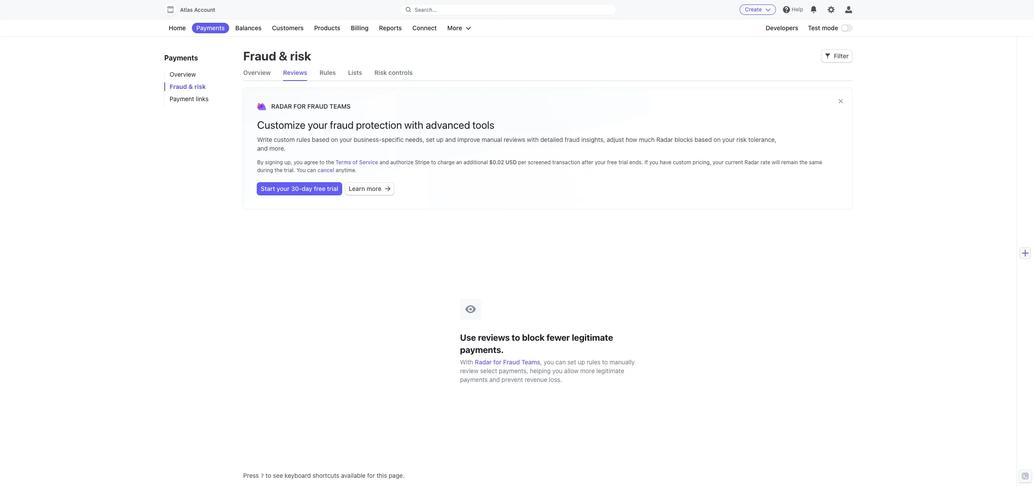 Task type: locate. For each thing, give the bounding box(es) containing it.
and inside , you can set up rules to manually review select payments, helping you allow more legitimate payments and prevent revenue loss.
[[489, 376, 500, 383]]

the left same
[[800, 159, 808, 166]]

1 horizontal spatial free
[[607, 159, 617, 166]]

1 vertical spatial risk
[[195, 83, 206, 90]]

1 vertical spatial custom
[[673, 159, 691, 166]]

of
[[353, 159, 358, 166]]

2 based from the left
[[695, 136, 712, 143]]

0 vertical spatial trial
[[619, 159, 628, 166]]

1 horizontal spatial overview
[[243, 69, 271, 76]]

the up 'cancel' link
[[326, 159, 334, 166]]

risk inside write custom rules based on your business-specific needs, set up and improve manual reviews with detailed fraud insights, adjust how much radar blocks based on your risk tolerance, and more.
[[737, 136, 747, 143]]

set up allow
[[567, 358, 576, 366]]

0 vertical spatial with
[[404, 119, 423, 131]]

risk
[[374, 69, 387, 76]]

by
[[257, 159, 264, 166]]

rules left manually
[[587, 358, 601, 366]]

detailed
[[540, 136, 563, 143]]

1 vertical spatial more
[[580, 367, 595, 374]]

1 vertical spatial trial
[[327, 185, 338, 192]]

1 vertical spatial teams
[[521, 358, 540, 366]]

payments.
[[460, 345, 504, 355]]

0 vertical spatial set
[[426, 136, 435, 143]]

0 vertical spatial reviews
[[504, 136, 525, 143]]

on up terms
[[331, 136, 338, 143]]

day
[[302, 185, 312, 192]]

reviews inside write custom rules based on your business-specific needs, set up and improve manual reviews with detailed fraud insights, adjust how much radar blocks based on your risk tolerance, and more.
[[504, 136, 525, 143]]

teams down rules link
[[330, 103, 351, 110]]

legitimate right fewer
[[572, 332, 613, 342]]

use
[[460, 332, 476, 342]]

0 vertical spatial rules
[[296, 136, 310, 143]]

page.
[[389, 472, 405, 479]]

1 horizontal spatial with
[[527, 136, 539, 143]]

and down the write
[[257, 145, 268, 152]]

reviews right manual
[[504, 136, 525, 143]]

customize your fraud protection with advanced tools
[[257, 119, 494, 131]]

1 horizontal spatial set
[[567, 358, 576, 366]]

after
[[582, 159, 593, 166]]

1 horizontal spatial rules
[[587, 358, 601, 366]]

0 horizontal spatial on
[[331, 136, 338, 143]]

block
[[522, 332, 545, 342]]

fraud & risk up reviews
[[243, 49, 311, 63]]

0 horizontal spatial free
[[314, 185, 325, 192]]

0 horizontal spatial trial
[[327, 185, 338, 192]]

overview link left reviews link
[[243, 65, 271, 81]]

trial down cancel anytime.
[[327, 185, 338, 192]]

test mode
[[808, 24, 838, 32]]

0 horizontal spatial custom
[[274, 136, 295, 143]]

can down agree at top left
[[307, 167, 316, 174]]

set
[[426, 136, 435, 143], [567, 358, 576, 366]]

set right needs,
[[426, 136, 435, 143]]

Search… text field
[[401, 4, 616, 15]]

more left svg image
[[367, 185, 382, 192]]

free down the 'adjust'
[[607, 159, 617, 166]]

home
[[169, 24, 186, 32]]

reviews
[[504, 136, 525, 143], [478, 332, 510, 342]]

set inside write custom rules based on your business-specific needs, set up and improve manual reviews with detailed fraud insights, adjust how much radar blocks based on your risk tolerance, and more.
[[426, 136, 435, 143]]

to inside , you can set up rules to manually review select payments, helping you allow more legitimate payments and prevent revenue loss.
[[602, 358, 608, 366]]

connect
[[412, 24, 437, 32]]

fraud right detailed
[[565, 136, 580, 143]]

risk
[[290, 49, 311, 63], [195, 83, 206, 90], [737, 136, 747, 143]]

revenue
[[525, 376, 547, 383]]

0 vertical spatial payments
[[196, 24, 225, 32]]

shortcuts
[[313, 472, 339, 479]]

?
[[261, 473, 264, 479]]

with inside write custom rules based on your business-specific needs, set up and improve manual reviews with detailed fraud insights, adjust how much radar blocks based on your risk tolerance, and more.
[[527, 136, 539, 143]]

0 horizontal spatial up
[[436, 136, 444, 143]]

payments down account
[[196, 24, 225, 32]]

press
[[243, 472, 259, 479]]

0 horizontal spatial &
[[189, 83, 193, 90]]

1 horizontal spatial for
[[367, 472, 375, 479]]

reviews up payments.
[[478, 332, 510, 342]]

cancel link
[[318, 167, 334, 174]]

if
[[645, 159, 648, 166]]

for up select
[[493, 358, 502, 366]]

tab list
[[243, 65, 852, 81]]

based right blocks
[[695, 136, 712, 143]]

insights,
[[581, 136, 605, 143]]

and
[[445, 136, 456, 143], [257, 145, 268, 152], [380, 159, 389, 166], [489, 376, 500, 383]]

more
[[447, 24, 462, 32]]

custom up more.
[[274, 136, 295, 143]]

more right allow
[[580, 367, 595, 374]]

legitimate down manually
[[596, 367, 624, 374]]

2 vertical spatial for
[[367, 472, 375, 479]]

0 horizontal spatial more
[[367, 185, 382, 192]]

start your 30-day free trial
[[261, 185, 338, 192]]

your left current
[[713, 159, 724, 166]]

fraud down radar for fraud teams
[[330, 119, 354, 131]]

1 vertical spatial legitimate
[[596, 367, 624, 374]]

payments link
[[192, 23, 229, 33]]

0 horizontal spatial overview link
[[164, 70, 234, 79]]

radar
[[271, 103, 292, 110], [656, 136, 673, 143], [745, 159, 759, 166], [475, 358, 492, 366]]

with
[[404, 119, 423, 131], [527, 136, 539, 143]]

2 horizontal spatial for
[[493, 358, 502, 366]]

you up loss.
[[552, 367, 563, 374]]

learn more link
[[345, 183, 394, 195]]

for left this at the bottom of page
[[367, 472, 375, 479]]

your left 30-
[[277, 185, 290, 192]]

per screened transaction after your free trial ends. if you have custom pricing, your current radar rate will remain the same during the trial. you can
[[257, 159, 822, 174]]

this
[[377, 472, 387, 479]]

fraud & risk
[[243, 49, 311, 63], [170, 83, 206, 90]]

can inside per screened transaction after your free trial ends. if you have custom pricing, your current radar rate will remain the same during the trial. you can
[[307, 167, 316, 174]]

fraud inside write custom rules based on your business-specific needs, set up and improve manual reviews with detailed fraud insights, adjust how much radar blocks based on your risk tolerance, and more.
[[565, 136, 580, 143]]

overview link up fraud & risk link
[[164, 70, 234, 79]]

0 vertical spatial can
[[307, 167, 316, 174]]

can up allow
[[556, 358, 566, 366]]

trial
[[619, 159, 628, 166], [327, 185, 338, 192]]

0 vertical spatial free
[[607, 159, 617, 166]]

rules up agree at top left
[[296, 136, 310, 143]]

0 horizontal spatial based
[[312, 136, 329, 143]]

available
[[341, 472, 366, 479]]

on
[[331, 136, 338, 143], [714, 136, 721, 143]]

0 vertical spatial teams
[[330, 103, 351, 110]]

to right ?
[[266, 472, 271, 479]]

1 horizontal spatial risk
[[290, 49, 311, 63]]

reviews link
[[283, 65, 307, 81]]

payments,
[[499, 367, 528, 374]]

payment
[[170, 95, 194, 103]]

the
[[326, 159, 334, 166], [800, 159, 808, 166], [275, 167, 283, 174]]

1 vertical spatial reviews
[[478, 332, 510, 342]]

& up reviews
[[279, 49, 288, 63]]

risk controls
[[374, 69, 413, 76]]

1 vertical spatial up
[[578, 358, 585, 366]]

1 horizontal spatial more
[[580, 367, 595, 374]]

to up 'cancel' link
[[320, 159, 325, 166]]

1 vertical spatial rules
[[587, 358, 601, 366]]

write custom rules based on your business-specific needs, set up and improve manual reviews with detailed fraud insights, adjust how much radar blocks based on your risk tolerance, and more.
[[257, 136, 777, 152]]

2 horizontal spatial risk
[[737, 136, 747, 143]]

1 horizontal spatial can
[[556, 358, 566, 366]]

0 vertical spatial fraud
[[330, 119, 354, 131]]

you
[[294, 159, 303, 166], [649, 159, 658, 166], [544, 358, 554, 366], [552, 367, 563, 374]]

manually
[[610, 358, 635, 366]]

on right blocks
[[714, 136, 721, 143]]

0 horizontal spatial for
[[294, 103, 306, 110]]

0 horizontal spatial fraud & risk
[[170, 83, 206, 90]]

, you can set up rules to manually review select payments, helping you allow more legitimate payments and prevent revenue loss.
[[460, 358, 635, 383]]

rules inside write custom rules based on your business-specific needs, set up and improve manual reviews with detailed fraud insights, adjust how much radar blocks based on your risk tolerance, and more.
[[296, 136, 310, 143]]

based up agree at top left
[[312, 136, 329, 143]]

teams
[[330, 103, 351, 110], [521, 358, 540, 366]]

overview inside tab list
[[243, 69, 271, 76]]

0 horizontal spatial rules
[[296, 136, 310, 143]]

risk up links
[[195, 83, 206, 90]]

fraud & risk up payment links
[[170, 83, 206, 90]]

trial left ends.
[[619, 159, 628, 166]]

with
[[460, 358, 473, 366]]

set inside , you can set up rules to manually review select payments, helping you allow more legitimate payments and prevent revenue loss.
[[567, 358, 576, 366]]

0 horizontal spatial overview
[[170, 71, 196, 78]]

1 horizontal spatial fraud
[[565, 136, 580, 143]]

payment links link
[[164, 95, 234, 103]]

for up 'customize'
[[294, 103, 306, 110]]

how
[[626, 136, 637, 143]]

& up payment links
[[189, 83, 193, 90]]

your left the business-
[[340, 136, 352, 143]]

use reviews to block fewer legitimate payments.
[[460, 332, 613, 355]]

1 vertical spatial fraud
[[565, 136, 580, 143]]

1 horizontal spatial based
[[695, 136, 712, 143]]

keyboard
[[285, 472, 311, 479]]

to
[[320, 159, 325, 166], [431, 159, 436, 166], [512, 332, 520, 342], [602, 358, 608, 366], [266, 472, 271, 479]]

1 vertical spatial set
[[567, 358, 576, 366]]

lists link
[[348, 65, 362, 81]]

0 vertical spatial custom
[[274, 136, 295, 143]]

radar right much
[[656, 136, 673, 143]]

svg image
[[825, 53, 830, 59]]

adjust
[[607, 136, 624, 143]]

1 horizontal spatial overview link
[[243, 65, 271, 81]]

create
[[745, 6, 762, 13]]

anytime.
[[336, 167, 357, 174]]

custom inside per screened transaction after your free trial ends. if you have custom pricing, your current radar rate will remain the same during the trial. you can
[[673, 159, 691, 166]]

account
[[194, 7, 215, 13]]

radar inside write custom rules based on your business-specific needs, set up and improve manual reviews with detailed fraud insights, adjust how much radar blocks based on your risk tolerance, and more.
[[656, 136, 673, 143]]

0 horizontal spatial risk
[[195, 83, 206, 90]]

0 horizontal spatial can
[[307, 167, 316, 174]]

the down the signing
[[275, 167, 283, 174]]

teams up helping
[[521, 358, 540, 366]]

1 vertical spatial free
[[314, 185, 325, 192]]

custom right have
[[673, 159, 691, 166]]

terms of service link
[[336, 159, 378, 166]]

legitimate
[[572, 332, 613, 342], [596, 367, 624, 374]]

you right the ,
[[544, 358, 554, 366]]

transaction
[[552, 159, 580, 166]]

authorize
[[390, 159, 413, 166]]

create button
[[740, 4, 776, 15]]

0 vertical spatial fraud & risk
[[243, 49, 311, 63]]

up
[[436, 136, 444, 143], [578, 358, 585, 366]]

fraud down rules link
[[307, 103, 328, 110]]

press ? to see keyboard shortcuts available for this page.
[[243, 472, 405, 479]]

1 horizontal spatial custom
[[673, 159, 691, 166]]

based
[[312, 136, 329, 143], [695, 136, 712, 143]]

to left block on the right bottom of page
[[512, 332, 520, 342]]

radar inside per screened transaction after your free trial ends. if you have custom pricing, your current radar rate will remain the same during the trial. you can
[[745, 159, 759, 166]]

overview for reviews
[[243, 69, 271, 76]]

1 vertical spatial fraud & risk
[[170, 83, 206, 90]]

2 vertical spatial risk
[[737, 136, 747, 143]]

1 horizontal spatial trial
[[619, 159, 628, 166]]

customize
[[257, 119, 305, 131]]

and down select
[[489, 376, 500, 383]]

you right if
[[649, 159, 658, 166]]

fewer
[[547, 332, 570, 342]]

0 vertical spatial legitimate
[[572, 332, 613, 342]]

usd
[[506, 159, 517, 166]]

1 horizontal spatial up
[[578, 358, 585, 366]]

radar left rate
[[745, 159, 759, 166]]

with left detailed
[[527, 136, 539, 143]]

0 horizontal spatial set
[[426, 136, 435, 143]]

0 vertical spatial more
[[367, 185, 382, 192]]

much
[[639, 136, 655, 143]]

1 vertical spatial &
[[189, 83, 193, 90]]

customers
[[272, 24, 304, 32]]

risk left tolerance,
[[737, 136, 747, 143]]

rules
[[296, 136, 310, 143], [587, 358, 601, 366]]

pricing,
[[693, 159, 711, 166]]

2 horizontal spatial the
[[800, 159, 808, 166]]

filter button
[[822, 50, 852, 62]]

overview up fraud & risk link
[[170, 71, 196, 78]]

overview left reviews
[[243, 69, 271, 76]]

with up needs,
[[404, 119, 423, 131]]

free inside button
[[314, 185, 325, 192]]

1 vertical spatial can
[[556, 358, 566, 366]]

to left manually
[[602, 358, 608, 366]]

1 horizontal spatial on
[[714, 136, 721, 143]]

your up current
[[722, 136, 735, 143]]

overview link for reviews
[[243, 65, 271, 81]]

payments down home link
[[164, 54, 198, 62]]

0 horizontal spatial teams
[[330, 103, 351, 110]]

up up allow
[[578, 358, 585, 366]]

0 horizontal spatial with
[[404, 119, 423, 131]]

risk up reviews
[[290, 49, 311, 63]]

1 horizontal spatial fraud & risk
[[243, 49, 311, 63]]

free right day
[[314, 185, 325, 192]]

Search… search field
[[401, 4, 616, 15]]

cancel anytime.
[[318, 167, 357, 174]]

1 horizontal spatial &
[[279, 49, 288, 63]]

risk controls link
[[374, 65, 413, 81]]

1 vertical spatial with
[[527, 136, 539, 143]]

up down advanced
[[436, 136, 444, 143]]

&
[[279, 49, 288, 63], [189, 83, 193, 90]]

0 vertical spatial up
[[436, 136, 444, 143]]

and down advanced
[[445, 136, 456, 143]]



Task type: vqa. For each thing, say whether or not it's contained in the screenshot.
"75"
no



Task type: describe. For each thing, give the bounding box(es) containing it.
service
[[359, 159, 378, 166]]

0 horizontal spatial the
[[275, 167, 283, 174]]

blocks
[[675, 136, 693, 143]]

up inside write custom rules based on your business-specific needs, set up and improve manual reviews with detailed fraud insights, adjust how much radar blocks based on your risk tolerance, and more.
[[436, 136, 444, 143]]

and right 'service'
[[380, 159, 389, 166]]

with radar for fraud teams
[[460, 358, 540, 366]]

rules
[[320, 69, 336, 76]]

to right stripe
[[431, 159, 436, 166]]

help
[[792, 6, 803, 13]]

have
[[660, 159, 671, 166]]

filter
[[834, 52, 849, 60]]

tab list containing overview
[[243, 65, 852, 81]]

charge
[[438, 159, 455, 166]]

1 on from the left
[[331, 136, 338, 143]]

custom inside write custom rules based on your business-specific needs, set up and improve manual reviews with detailed fraud insights, adjust how much radar blocks based on your risk tolerance, and more.
[[274, 136, 295, 143]]

trial inside per screened transaction after your free trial ends. if you have custom pricing, your current radar rate will remain the same during the trial. you can
[[619, 159, 628, 166]]

your inside button
[[277, 185, 290, 192]]

your down radar for fraud teams
[[308, 119, 328, 131]]

screened
[[528, 159, 551, 166]]

you
[[297, 167, 306, 174]]

see
[[273, 472, 283, 479]]

can inside , you can set up rules to manually review select payments, helping you allow more legitimate payments and prevent revenue loss.
[[556, 358, 566, 366]]

needs,
[[405, 136, 424, 143]]

free inside per screened transaction after your free trial ends. if you have custom pricing, your current radar rate will remain the same during the trial. you can
[[607, 159, 617, 166]]

learn more
[[349, 185, 382, 192]]

notifications image
[[810, 6, 817, 13]]

reports link
[[375, 23, 406, 33]]

prevent
[[502, 376, 523, 383]]

products link
[[310, 23, 345, 33]]

will
[[772, 159, 780, 166]]

cancel
[[318, 167, 334, 174]]

up inside , you can set up rules to manually review select payments, helping you allow more legitimate payments and prevent revenue loss.
[[578, 358, 585, 366]]

30-
[[291, 185, 302, 192]]

connect link
[[408, 23, 441, 33]]

0 vertical spatial &
[[279, 49, 288, 63]]

radar for fraud teams
[[271, 103, 351, 110]]

more.
[[269, 145, 286, 152]]

legitimate inside , you can set up rules to manually review select payments, helping you allow more legitimate payments and prevent revenue loss.
[[596, 367, 624, 374]]

stripe
[[415, 159, 430, 166]]

select
[[480, 367, 497, 374]]

0 horizontal spatial fraud
[[330, 119, 354, 131]]

trial inside button
[[327, 185, 338, 192]]

0 vertical spatial risk
[[290, 49, 311, 63]]

overview for fraud & risk
[[170, 71, 196, 78]]

billing link
[[346, 23, 373, 33]]

by signing up, you agree to the terms of service and authorize stripe to charge an additional $0.02 usd
[[257, 159, 517, 166]]

learn
[[349, 185, 365, 192]]

products
[[314, 24, 340, 32]]

more inside , you can set up rules to manually review select payments, helping you allow more legitimate payments and prevent revenue loss.
[[580, 367, 595, 374]]

you inside per screened transaction after your free trial ends. if you have custom pricing, your current radar rate will remain the same during the trial. you can
[[649, 159, 658, 166]]

mode
[[822, 24, 838, 32]]

remain
[[781, 159, 798, 166]]

agree
[[304, 159, 318, 166]]

your right the after
[[595, 159, 606, 166]]

controls
[[388, 69, 413, 76]]

fraud & risk link
[[164, 82, 234, 91]]

more button
[[443, 23, 475, 33]]

helping
[[530, 367, 551, 374]]

radar up 'customize'
[[271, 103, 292, 110]]

terms
[[336, 159, 351, 166]]

ends.
[[629, 159, 643, 166]]

fraud up "payment"
[[170, 83, 187, 90]]

atlas account
[[180, 7, 215, 13]]

an
[[456, 159, 462, 166]]

links
[[196, 95, 209, 103]]

search…
[[415, 6, 437, 13]]

improve
[[457, 136, 480, 143]]

atlas
[[180, 7, 193, 13]]

svg image
[[385, 186, 390, 192]]

trial.
[[284, 167, 295, 174]]

more inside 'link'
[[367, 185, 382, 192]]

during
[[257, 167, 273, 174]]

payment links
[[170, 95, 209, 103]]

loss.
[[549, 376, 562, 383]]

reviews inside the use reviews to block fewer legitimate payments.
[[478, 332, 510, 342]]

current
[[725, 159, 743, 166]]

developers
[[766, 24, 798, 32]]

you up 'you'
[[294, 159, 303, 166]]

balances link
[[231, 23, 266, 33]]

billing
[[351, 24, 369, 32]]

1 vertical spatial payments
[[164, 54, 198, 62]]

rules inside , you can set up rules to manually review select payments, helping you allow more legitimate payments and prevent revenue loss.
[[587, 358, 601, 366]]

reports
[[379, 24, 402, 32]]

atlas account button
[[164, 4, 224, 16]]

payments
[[460, 376, 488, 383]]

$0.02
[[489, 159, 504, 166]]

1 horizontal spatial teams
[[521, 358, 540, 366]]

1 horizontal spatial the
[[326, 159, 334, 166]]

risk inside fraud & risk link
[[195, 83, 206, 90]]

business-
[[354, 136, 382, 143]]

signing
[[265, 159, 283, 166]]

help button
[[779, 3, 807, 17]]

additional
[[464, 159, 488, 166]]

fraud up payments,
[[503, 358, 520, 366]]

radar up select
[[475, 358, 492, 366]]

1 vertical spatial for
[[493, 358, 502, 366]]

1 based from the left
[[312, 136, 329, 143]]

overview link for fraud & risk
[[164, 70, 234, 79]]

home link
[[164, 23, 190, 33]]

test
[[808, 24, 820, 32]]

balances
[[235, 24, 262, 32]]

same
[[809, 159, 822, 166]]

protection
[[356, 119, 402, 131]]

customers link
[[268, 23, 308, 33]]

legitimate inside the use reviews to block fewer legitimate payments.
[[572, 332, 613, 342]]

0 vertical spatial for
[[294, 103, 306, 110]]

reviews
[[283, 69, 307, 76]]

2 on from the left
[[714, 136, 721, 143]]

review
[[460, 367, 478, 374]]

fraud down balances link
[[243, 49, 276, 63]]

to inside the use reviews to block fewer legitimate payments.
[[512, 332, 520, 342]]



